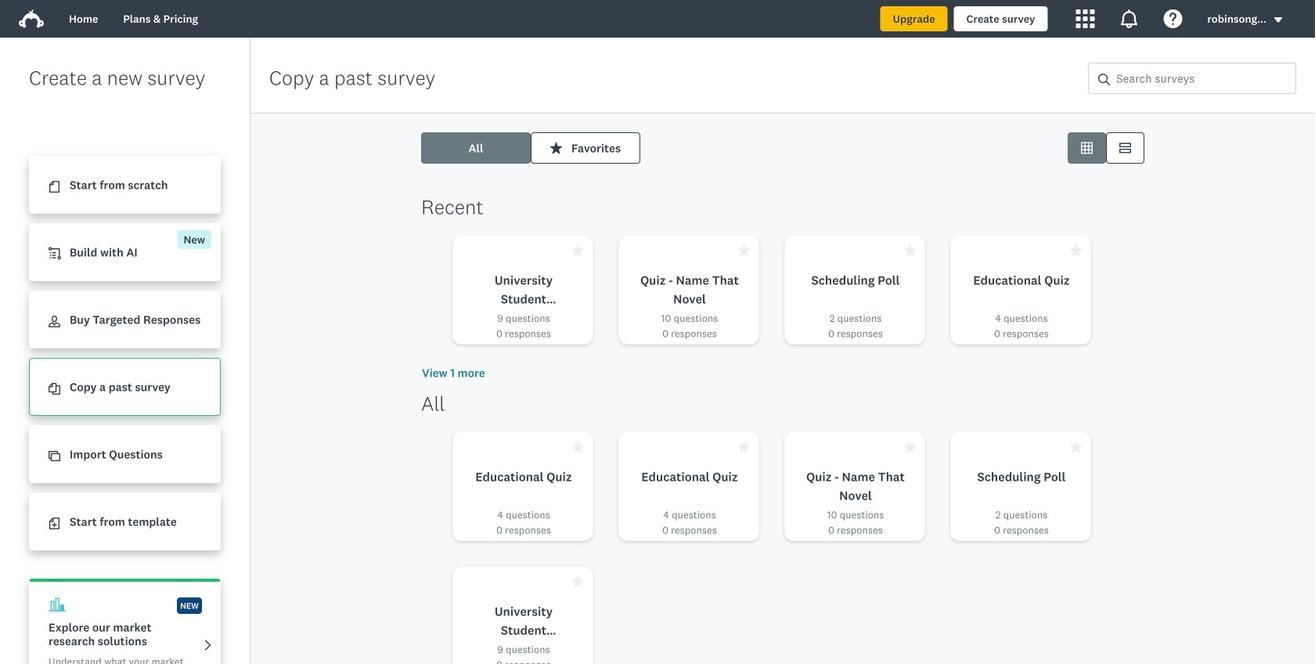 Task type: vqa. For each thing, say whether or not it's contained in the screenshot.
second BRAND LOGO
yes



Task type: locate. For each thing, give the bounding box(es) containing it.
chevronright image
[[202, 640, 214, 651]]

search image
[[1099, 74, 1110, 85]]

user image
[[49, 316, 60, 327]]

clone image
[[49, 450, 60, 462]]

starfilled image
[[572, 244, 584, 256], [1070, 244, 1082, 256], [572, 441, 584, 453], [904, 441, 916, 453], [1070, 441, 1082, 453]]

documentplus image
[[49, 518, 60, 530]]

document image
[[49, 181, 60, 193]]

products icon image
[[1076, 9, 1095, 28], [1076, 9, 1095, 28]]

dropdown arrow icon image
[[1273, 14, 1284, 25], [1275, 17, 1283, 23]]

starfilled image
[[550, 142, 562, 154], [738, 244, 750, 256], [904, 244, 916, 256], [738, 441, 750, 453], [572, 576, 584, 587]]

brand logo image
[[19, 6, 44, 31], [19, 9, 44, 28]]



Task type: describe. For each thing, give the bounding box(es) containing it.
textboxmultiple image
[[1120, 142, 1131, 154]]

Search surveys field
[[1110, 63, 1296, 93]]

help icon image
[[1164, 9, 1183, 28]]

grid image
[[1081, 142, 1093, 154]]

documentclone image
[[49, 383, 60, 395]]

1 brand logo image from the top
[[19, 6, 44, 31]]

2 brand logo image from the top
[[19, 9, 44, 28]]

notification center icon image
[[1120, 9, 1139, 28]]



